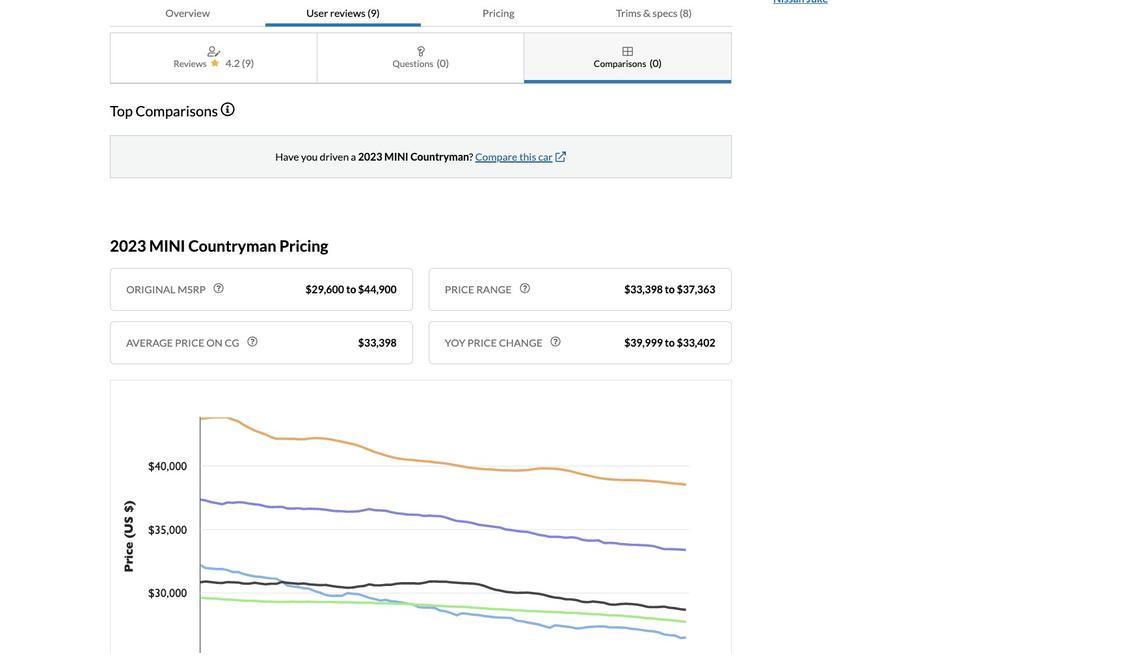 Task type: locate. For each thing, give the bounding box(es) containing it.
0 vertical spatial 2023
[[358, 150, 383, 163]]

question circle image right msrp
[[214, 283, 224, 294]]

?
[[469, 150, 474, 163]]

to for $33,398
[[665, 283, 675, 296]]

question circle image for yoy price change
[[551, 337, 561, 347]]

you
[[301, 150, 318, 163]]

$39,999 to $33,402
[[625, 337, 716, 349]]

2 (0) from the left
[[650, 57, 662, 69]]

0 vertical spatial countryman
[[411, 150, 469, 163]]

mini right a
[[385, 150, 409, 163]]

price
[[445, 283, 475, 296]]

1 vertical spatial pricing
[[280, 236, 329, 255]]

$39,999
[[625, 337, 663, 349]]

0 horizontal spatial pricing
[[280, 236, 329, 255]]

2023 right a
[[358, 150, 383, 163]]

1 tab list from the top
[[110, 0, 732, 27]]

countryman left compare
[[411, 150, 469, 163]]

price
[[175, 337, 205, 349], [468, 337, 497, 349]]

$33,398 down $44,900
[[358, 337, 397, 349]]

car
[[539, 150, 553, 163]]

0 vertical spatial question circle image
[[520, 283, 530, 294]]

price left on
[[175, 337, 205, 349]]

&
[[644, 7, 651, 19]]

0 horizontal spatial $33,398
[[358, 337, 397, 349]]

(8)
[[680, 7, 692, 19]]

have
[[276, 150, 299, 163]]

2023 mini countryman pricing
[[110, 236, 329, 255]]

1 vertical spatial question circle image
[[551, 337, 561, 347]]

0 vertical spatial $33,398
[[625, 283, 663, 296]]

1 horizontal spatial $33,398
[[625, 283, 663, 296]]

1 price from the left
[[175, 337, 205, 349]]

change
[[499, 337, 543, 349]]

to right $39,999 on the right
[[665, 337, 675, 349]]

trims & specs (8) tab
[[577, 0, 732, 27]]

questions
[[393, 58, 434, 69]]

0 vertical spatial question circle image
[[214, 283, 224, 294]]

comparisons
[[594, 58, 647, 69], [136, 102, 218, 120]]

have you driven a 2023 mini countryman ?
[[276, 150, 474, 163]]

2 tab list from the top
[[110, 33, 732, 84]]

0 vertical spatial (9)
[[368, 7, 380, 19]]

1 horizontal spatial price
[[468, 337, 497, 349]]

2 price from the left
[[468, 337, 497, 349]]

reviews count element
[[242, 55, 254, 71]]

questions count element
[[437, 55, 449, 71]]

a
[[351, 150, 356, 163]]

1 horizontal spatial mini
[[385, 150, 409, 163]]

1 vertical spatial mini
[[149, 236, 185, 255]]

countryman
[[411, 150, 469, 163], [188, 236, 277, 255]]

$33,402
[[677, 337, 716, 349]]

on
[[207, 337, 223, 349]]

0 horizontal spatial question circle image
[[247, 337, 258, 347]]

question circle image right range
[[520, 283, 530, 294]]

0 horizontal spatial price
[[175, 337, 205, 349]]

user
[[307, 7, 328, 19]]

1 horizontal spatial pricing
[[483, 7, 515, 19]]

0 horizontal spatial (0)
[[437, 57, 449, 69]]

question circle image for original msrp
[[214, 283, 224, 294]]

comparisons down reviews
[[136, 102, 218, 120]]

1 horizontal spatial countryman
[[411, 150, 469, 163]]

0 horizontal spatial (9)
[[242, 57, 254, 69]]

1 horizontal spatial question circle image
[[551, 337, 561, 347]]

to for $39,999
[[665, 337, 675, 349]]

tab list
[[110, 0, 732, 27], [110, 33, 732, 84]]

$33,398 to $37,363
[[625, 283, 716, 296]]

1 vertical spatial $33,398
[[358, 337, 397, 349]]

comparisons down th large "image" at the right of page
[[594, 58, 647, 69]]

mini
[[385, 150, 409, 163], [149, 236, 185, 255]]

question circle image
[[214, 283, 224, 294], [551, 337, 561, 347]]

price right yoy
[[468, 337, 497, 349]]

trims
[[616, 7, 642, 19]]

user reviews (9)
[[307, 7, 380, 19]]

1 horizontal spatial comparisons
[[594, 58, 647, 69]]

1 vertical spatial 2023
[[110, 236, 146, 255]]

yoy
[[445, 337, 466, 349]]

1 vertical spatial tab list
[[110, 33, 732, 84]]

user edit image
[[207, 46, 220, 57]]

2023 up original
[[110, 236, 146, 255]]

(0) right question image
[[437, 57, 449, 69]]

1 horizontal spatial (0)
[[650, 57, 662, 69]]

question circle image right change
[[551, 337, 561, 347]]

price range
[[445, 283, 512, 296]]

to left $37,363
[[665, 283, 675, 296]]

mini up original msrp
[[149, 236, 185, 255]]

average price on cg
[[126, 337, 240, 349]]

comparisons count element
[[650, 55, 662, 71]]

specs
[[653, 7, 678, 19]]

questions (0)
[[393, 57, 449, 69]]

(0) right th large "image" at the right of page
[[650, 57, 662, 69]]

compare this car link
[[476, 150, 567, 163]]

question circle image for average price on cg
[[247, 337, 258, 347]]

question circle image
[[520, 283, 530, 294], [247, 337, 258, 347]]

pricing
[[483, 7, 515, 19], [280, 236, 329, 255]]

(0)
[[437, 57, 449, 69], [650, 57, 662, 69]]

0 vertical spatial pricing
[[483, 7, 515, 19]]

1 vertical spatial countryman
[[188, 236, 277, 255]]

1 horizontal spatial question circle image
[[520, 283, 530, 294]]

(9) right reviews
[[368, 7, 380, 19]]

(9) right the 4.2
[[242, 57, 254, 69]]

average
[[126, 337, 173, 349]]

1 vertical spatial comparisons
[[136, 102, 218, 120]]

4.2
[[226, 57, 240, 69]]

2023
[[358, 150, 383, 163], [110, 236, 146, 255]]

to
[[346, 283, 356, 296], [665, 283, 675, 296], [665, 337, 675, 349]]

trims & specs (8)
[[616, 7, 692, 19]]

1 horizontal spatial (9)
[[368, 7, 380, 19]]

(9)
[[368, 7, 380, 19], [242, 57, 254, 69]]

0 horizontal spatial question circle image
[[214, 283, 224, 294]]

0 vertical spatial comparisons
[[594, 58, 647, 69]]

to right "$29,600" on the top left of page
[[346, 283, 356, 296]]

$29,600 to $44,900
[[306, 283, 397, 296]]

$33,398
[[625, 283, 663, 296], [358, 337, 397, 349]]

0 vertical spatial tab list
[[110, 0, 732, 27]]

$44,900
[[358, 283, 397, 296]]

overview
[[165, 7, 210, 19]]

price for change
[[468, 337, 497, 349]]

$33,398 left $37,363
[[625, 283, 663, 296]]

0 horizontal spatial comparisons
[[136, 102, 218, 120]]

countryman up msrp
[[188, 236, 277, 255]]

1 vertical spatial question circle image
[[247, 337, 258, 347]]

question circle image right cg
[[247, 337, 258, 347]]

1 (0) from the left
[[437, 57, 449, 69]]



Task type: vqa. For each thing, say whether or not it's contained in the screenshot.
Countryman
yes



Task type: describe. For each thing, give the bounding box(es) containing it.
driven
[[320, 150, 349, 163]]

$37,363
[[677, 283, 716, 296]]

(0) for questions (0)
[[437, 57, 449, 69]]

pricing inside tab
[[483, 7, 515, 19]]

overview tab
[[110, 0, 266, 27]]

price for on
[[175, 337, 205, 349]]

original msrp
[[126, 283, 206, 296]]

0 vertical spatial mini
[[385, 150, 409, 163]]

msrp
[[178, 283, 206, 296]]

cg
[[225, 337, 240, 349]]

reviews
[[174, 58, 207, 69]]

top comparisons
[[110, 102, 218, 120]]

(0) for comparisons (0)
[[650, 57, 662, 69]]

this
[[520, 150, 537, 163]]

question image
[[417, 46, 425, 57]]

$33,398 for $33,398 to $37,363
[[625, 283, 663, 296]]

1 horizontal spatial 2023
[[358, 150, 383, 163]]

$29,600
[[306, 283, 344, 296]]

(9) inside tab
[[368, 7, 380, 19]]

comparisons inside comparisons (0)
[[594, 58, 647, 69]]

compare this car
[[476, 150, 553, 163]]

0 horizontal spatial mini
[[149, 236, 185, 255]]

th large image
[[623, 46, 633, 57]]

info circle image
[[221, 102, 235, 117]]

question circle image for price range
[[520, 283, 530, 294]]

user reviews (9) tab
[[266, 0, 421, 27]]

4.2 (9)
[[226, 57, 254, 69]]

comparisons (0)
[[594, 57, 662, 69]]

1 vertical spatial (9)
[[242, 57, 254, 69]]

to for $29,600
[[346, 283, 356, 296]]

yoy price change
[[445, 337, 543, 349]]

original
[[126, 283, 176, 296]]

compare
[[476, 150, 518, 163]]

pricing tab
[[421, 0, 577, 27]]

tab list containing 4.2
[[110, 33, 732, 84]]

reviews
[[330, 7, 366, 19]]

$33,398 for $33,398
[[358, 337, 397, 349]]

range
[[477, 283, 512, 296]]

top
[[110, 102, 133, 120]]

0 horizontal spatial 2023
[[110, 236, 146, 255]]

external link image
[[556, 152, 567, 162]]

0 horizontal spatial countryman
[[188, 236, 277, 255]]

tab list containing overview
[[110, 0, 732, 27]]



